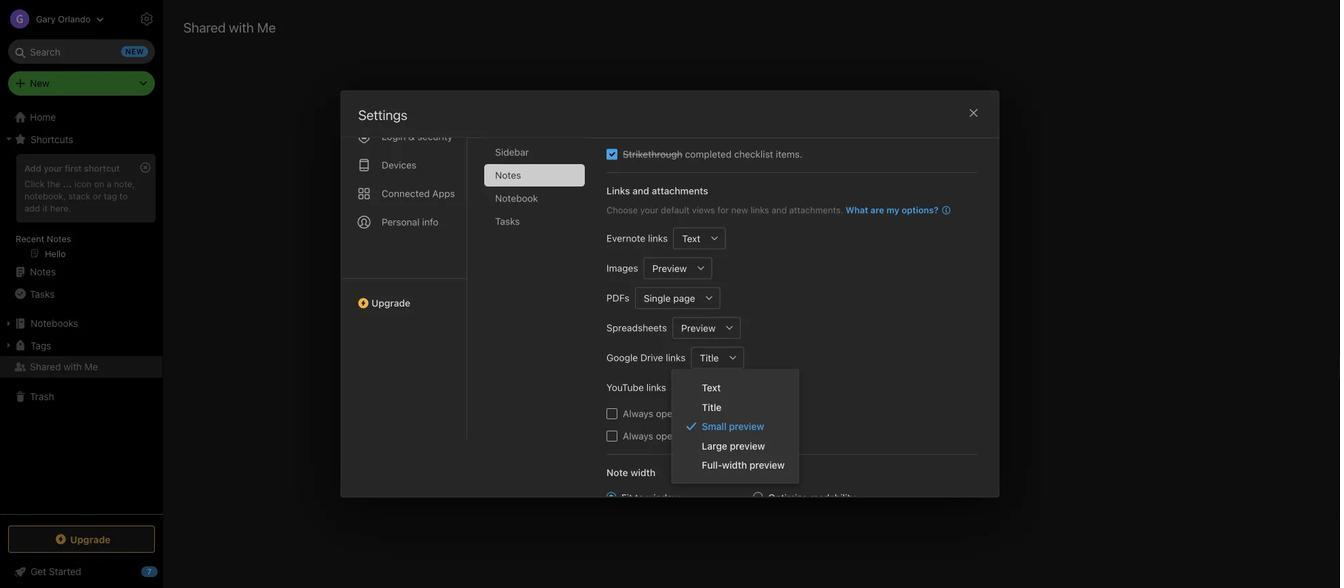 Task type: locate. For each thing, give the bounding box(es) containing it.
tasks up notebooks
[[30, 289, 55, 300]]

1 vertical spatial small preview
[[702, 422, 764, 433]]

0 horizontal spatial tab list
[[341, 82, 467, 441]]

1 vertical spatial shared with me
[[30, 362, 98, 373]]

Choose default view option for YouTube links field
[[671, 377, 766, 399]]

width
[[722, 460, 747, 472], [630, 468, 655, 479]]

preview
[[652, 263, 687, 274], [681, 323, 715, 334]]

items.
[[776, 149, 802, 160]]

0 vertical spatial title
[[700, 353, 719, 364]]

small preview link
[[672, 418, 798, 437]]

small down files
[[702, 422, 727, 433]]

preview down applications
[[750, 460, 785, 472]]

1 horizontal spatial tab list
[[484, 95, 595, 441]]

2 always from the top
[[623, 431, 653, 442]]

Search text field
[[18, 39, 145, 64]]

1 vertical spatial preview button
[[672, 318, 719, 339]]

evernote
[[606, 233, 645, 244]]

here. right it
[[50, 203, 71, 213]]

0 vertical spatial open
[[656, 409, 678, 420]]

0 horizontal spatial me
[[84, 362, 98, 373]]

info
[[422, 217, 438, 228]]

...
[[63, 179, 72, 189]]

expand notebooks image
[[3, 319, 14, 329]]

notes up youtube
[[613, 359, 643, 372]]

notebooks
[[667, 359, 719, 372]]

1 horizontal spatial tasks
[[495, 216, 520, 227]]

small preview
[[680, 383, 741, 394], [702, 422, 764, 433]]

width for full-
[[722, 460, 747, 472]]

icon
[[74, 179, 92, 189]]

1 vertical spatial shared
[[721, 359, 755, 372]]

preview button up single page button
[[643, 258, 690, 280]]

always open external applications
[[623, 431, 771, 442]]

spreadsheets
[[606, 323, 667, 334]]

new
[[30, 78, 49, 89]]

external down always open external files
[[680, 431, 715, 442]]

0 vertical spatial external
[[680, 409, 715, 420]]

preview up title link
[[707, 383, 741, 394]]

and for notebooks
[[646, 359, 664, 372]]

readability
[[810, 493, 855, 504]]

0 vertical spatial to
[[119, 191, 128, 201]]

0 vertical spatial shared with me
[[183, 19, 276, 35]]

applications
[[718, 431, 771, 442]]

1 horizontal spatial to
[[635, 493, 643, 504]]

tab list for choose your default views for new links and attachments.
[[484, 95, 595, 441]]

login & security
[[381, 131, 452, 142]]

always right the always open external files 'checkbox'
[[623, 409, 653, 420]]

1 vertical spatial text
[[702, 383, 721, 394]]

0 vertical spatial here.
[[50, 203, 71, 213]]

your down the links and attachments
[[640, 205, 658, 215]]

0 horizontal spatial width
[[630, 468, 655, 479]]

shared with me element
[[163, 0, 1340, 589]]

0 horizontal spatial here.
[[50, 203, 71, 213]]

drive
[[640, 353, 663, 364]]

1 vertical spatial always
[[623, 431, 653, 442]]

your
[[44, 163, 62, 173], [640, 205, 658, 215]]

1 vertical spatial open
[[656, 431, 678, 442]]

2 external from the top
[[680, 431, 715, 442]]

group
[[0, 150, 162, 267]]

full-width preview link
[[672, 456, 798, 476]]

1 external from the top
[[680, 409, 715, 420]]

0 vertical spatial small preview
[[680, 383, 741, 394]]

here. inside shared with me element
[[865, 359, 890, 372]]

preview button
[[643, 258, 690, 280], [672, 318, 719, 339]]

1 vertical spatial upgrade
[[70, 534, 111, 546]]

files
[[718, 409, 736, 420]]

upgrade
[[371, 298, 410, 309], [70, 534, 111, 546]]

1 horizontal spatial with
[[229, 19, 254, 35]]

width down large preview link
[[722, 460, 747, 472]]

tab list
[[341, 82, 467, 441], [484, 95, 595, 441]]

0 horizontal spatial tasks
[[30, 289, 55, 300]]

1 horizontal spatial upgrade
[[371, 298, 410, 309]]

notes
[[495, 170, 521, 181], [47, 234, 71, 244], [30, 267, 56, 278], [613, 359, 643, 372]]

0 horizontal spatial your
[[44, 163, 62, 173]]

preview inside choose default view option for spreadsheets field
[[681, 323, 715, 334]]

always right always open external applications checkbox on the left of page
[[623, 431, 653, 442]]

open
[[656, 409, 678, 420], [656, 431, 678, 442]]

trash
[[30, 392, 54, 403]]

shared right settings image
[[183, 19, 226, 35]]

Choose default view option for Images field
[[643, 258, 712, 280]]

small inside button
[[680, 383, 704, 394]]

1 horizontal spatial shared
[[183, 19, 226, 35]]

text link
[[672, 379, 798, 398]]

links right drive at the bottom of page
[[666, 353, 685, 364]]

group inside tree
[[0, 150, 162, 267]]

tasks
[[495, 216, 520, 227], [30, 289, 55, 300]]

0 vertical spatial and
[[632, 185, 649, 197]]

1 vertical spatial to
[[635, 493, 643, 504]]

preview button for images
[[643, 258, 690, 280]]

links down drive at the bottom of page
[[646, 382, 666, 394]]

tree containing home
[[0, 107, 163, 514]]

large
[[702, 441, 727, 452]]

upgrade button
[[341, 278, 466, 314], [8, 526, 155, 554]]

shortcuts button
[[0, 128, 162, 150]]

full-width preview
[[702, 460, 785, 472]]

tasks down notebook
[[495, 216, 520, 227]]

preview up large preview link
[[729, 422, 764, 433]]

preview button up title button
[[672, 318, 719, 339]]

and
[[632, 185, 649, 197], [771, 205, 787, 215], [646, 359, 664, 372]]

upgrade for the leftmost upgrade popup button
[[70, 534, 111, 546]]

always for always open external applications
[[623, 431, 653, 442]]

to down 'note,'
[[119, 191, 128, 201]]

1 vertical spatial upgrade button
[[8, 526, 155, 554]]

0 vertical spatial text
[[682, 233, 700, 244]]

title down small preview button
[[702, 402, 722, 413]]

fit
[[621, 493, 632, 504]]

1 horizontal spatial text
[[702, 383, 721, 394]]

title inside button
[[700, 353, 719, 364]]

2 open from the top
[[656, 431, 678, 442]]

to
[[119, 191, 128, 201], [635, 493, 643, 504]]

notebooks
[[31, 318, 78, 329]]

and right links
[[632, 185, 649, 197]]

external up always open external applications
[[680, 409, 715, 420]]

1 vertical spatial shared
[[30, 362, 61, 373]]

title inside dropdown list menu
[[702, 402, 722, 413]]

0 vertical spatial preview button
[[643, 258, 690, 280]]

external
[[680, 409, 715, 420], [680, 431, 715, 442]]

here. right up
[[865, 359, 890, 372]]

option group
[[606, 491, 883, 578]]

1 vertical spatial your
[[640, 205, 658, 215]]

0 vertical spatial me
[[257, 19, 276, 35]]

preview up single page
[[652, 263, 687, 274]]

notes down sidebar at top left
[[495, 170, 521, 181]]

group containing add your first shortcut
[[0, 150, 162, 267]]

shared with me inside shared with me link
[[30, 362, 98, 373]]

open up always open external applications
[[656, 409, 678, 420]]

1 vertical spatial title
[[702, 402, 722, 413]]

to right fit
[[635, 493, 643, 504]]

attachments.
[[789, 205, 843, 215]]

1 horizontal spatial me
[[257, 19, 276, 35]]

1 vertical spatial external
[[680, 431, 715, 442]]

youtube links
[[606, 382, 666, 394]]

notes link
[[0, 262, 162, 283]]

upgrade for the top upgrade popup button
[[371, 298, 410, 309]]

preview for spreadsheets
[[681, 323, 715, 334]]

width inside dropdown list menu
[[722, 460, 747, 472]]

1 vertical spatial small
[[702, 422, 727, 433]]

checklist
[[734, 149, 773, 160]]

1 always from the top
[[623, 409, 653, 420]]

notebook
[[495, 193, 538, 204]]

0 horizontal spatial shared with me
[[30, 362, 98, 373]]

text down the notebooks in the bottom of the page
[[702, 383, 721, 394]]

1 horizontal spatial shared with me
[[183, 19, 276, 35]]

home link
[[0, 107, 163, 128]]

2 vertical spatial and
[[646, 359, 664, 372]]

open down always open external files
[[656, 431, 678, 442]]

shared up text link
[[721, 359, 755, 372]]

title down "nothing"
[[700, 353, 719, 364]]

settings
[[358, 107, 407, 123]]

settings image
[[139, 11, 155, 27]]

and left attachments. on the top right
[[771, 205, 787, 215]]

0 vertical spatial always
[[623, 409, 653, 420]]

1 horizontal spatial your
[[640, 205, 658, 215]]

title
[[700, 353, 719, 364], [702, 402, 722, 413]]

0 vertical spatial your
[[44, 163, 62, 173]]

1 horizontal spatial width
[[722, 460, 747, 472]]

tags button
[[0, 335, 162, 357]]

tree
[[0, 107, 163, 514]]

small preview down files
[[702, 422, 764, 433]]

1 horizontal spatial here.
[[865, 359, 890, 372]]

connected apps
[[381, 188, 455, 199]]

icon on a note, notebook, stack or tag to add it here.
[[24, 179, 135, 213]]

1 vertical spatial tasks
[[30, 289, 55, 300]]

0 vertical spatial shared
[[183, 19, 226, 35]]

0 vertical spatial tasks
[[495, 216, 520, 227]]

tasks inside button
[[30, 289, 55, 300]]

and up youtube links
[[646, 359, 664, 372]]

text
[[682, 233, 700, 244], [702, 383, 721, 394]]

open for always open external applications
[[656, 431, 678, 442]]

small preview down the notebooks in the bottom of the page
[[680, 383, 741, 394]]

recent
[[16, 234, 44, 244]]

shared up the notes and notebooks shared with you will show up here.
[[746, 332, 784, 347]]

0 vertical spatial upgrade
[[371, 298, 410, 309]]

tab list containing sidebar
[[484, 95, 595, 441]]

Select218 checkbox
[[606, 149, 617, 160]]

and inside shared with me element
[[646, 359, 664, 372]]

notes tab
[[484, 164, 584, 187]]

your up the
[[44, 163, 62, 173]]

and for attachments
[[632, 185, 649, 197]]

0 horizontal spatial upgrade
[[70, 534, 111, 546]]

width right note
[[630, 468, 655, 479]]

text down views at the right top of page
[[682, 233, 700, 244]]

are
[[870, 205, 884, 215]]

None search field
[[18, 39, 145, 64]]

0 vertical spatial small
[[680, 383, 704, 394]]

text inside button
[[682, 233, 700, 244]]

to inside icon on a note, notebook, stack or tag to add it here.
[[119, 191, 128, 201]]

shortcuts
[[31, 134, 73, 145]]

1 open from the top
[[656, 409, 678, 420]]

options?
[[901, 205, 938, 215]]

single
[[643, 293, 670, 304]]

tab list containing login & security
[[341, 82, 467, 441]]

0 horizontal spatial text
[[682, 233, 700, 244]]

notebook,
[[24, 191, 66, 201]]

a
[[107, 179, 112, 189]]

shared with me
[[183, 19, 276, 35], [30, 362, 98, 373]]

0 vertical spatial preview
[[652, 263, 687, 274]]

width for note
[[630, 468, 655, 479]]

small down the notebooks in the bottom of the page
[[680, 383, 704, 394]]

nothing shared yet
[[698, 332, 805, 347]]

will
[[802, 359, 818, 372]]

click the ...
[[24, 179, 72, 189]]

0 horizontal spatial shared
[[30, 362, 61, 373]]

1 horizontal spatial upgrade button
[[341, 278, 466, 314]]

choose your default views for new links and attachments.
[[606, 205, 843, 215]]

nothing
[[698, 332, 743, 347]]

preview inside choose default view option for images field
[[652, 263, 687, 274]]

0 horizontal spatial to
[[119, 191, 128, 201]]

option group containing fit to window
[[606, 491, 883, 578]]

notes and notebooks shared with you will show up here.
[[613, 359, 890, 372]]

1 vertical spatial here.
[[865, 359, 890, 372]]

preview up title button
[[681, 323, 715, 334]]

shared down tags
[[30, 362, 61, 373]]

up
[[849, 359, 862, 372]]

large preview
[[702, 441, 765, 452]]

1 vertical spatial preview
[[681, 323, 715, 334]]



Task type: vqa. For each thing, say whether or not it's contained in the screenshot.


Task type: describe. For each thing, give the bounding box(es) containing it.
expand tags image
[[3, 340, 14, 351]]

first
[[65, 163, 82, 173]]

login
[[381, 131, 405, 142]]

full-
[[702, 460, 722, 472]]

dropdown list menu
[[672, 379, 798, 476]]

recent notes
[[16, 234, 71, 244]]

notes inside shared with me element
[[613, 359, 643, 372]]

Choose default view option for Spreadsheets field
[[672, 318, 740, 339]]

window
[[646, 493, 679, 504]]

your for default
[[640, 205, 658, 215]]

google drive links
[[606, 353, 685, 364]]

Always open external applications checkbox
[[606, 431, 617, 442]]

preview inside button
[[707, 383, 741, 394]]

devices
[[381, 160, 416, 171]]

notes inside tab
[[495, 170, 521, 181]]

close image
[[966, 105, 982, 121]]

yet
[[787, 332, 805, 347]]

1 vertical spatial me
[[84, 362, 98, 373]]

0 vertical spatial upgrade button
[[341, 278, 466, 314]]

tag
[[104, 191, 117, 201]]

small preview button
[[671, 377, 744, 399]]

security
[[417, 131, 452, 142]]

trash link
[[0, 386, 162, 408]]

large preview link
[[672, 437, 798, 456]]

optimize
[[768, 493, 807, 504]]

tab list for links and attachments
[[341, 82, 467, 441]]

my
[[886, 205, 899, 215]]

title link
[[672, 398, 798, 418]]

small preview inside button
[[680, 383, 741, 394]]

shared with me link
[[0, 357, 162, 378]]

notebooks link
[[0, 313, 162, 335]]

strikethrough
[[623, 149, 682, 160]]

personal
[[381, 217, 419, 228]]

sidebar
[[495, 147, 529, 158]]

tasks inside tab
[[495, 216, 520, 227]]

add
[[24, 203, 40, 213]]

external for applications
[[680, 431, 715, 442]]

tags
[[31, 340, 51, 351]]

notes down recent notes
[[30, 267, 56, 278]]

links and attachments
[[606, 185, 708, 197]]

text inside dropdown list menu
[[702, 383, 721, 394]]

0 vertical spatial shared
[[746, 332, 784, 347]]

fit to window
[[621, 493, 679, 504]]

the
[[47, 179, 60, 189]]

always open external files
[[623, 409, 736, 420]]

evernote links
[[606, 233, 668, 244]]

tasks tab
[[484, 211, 584, 233]]

2 horizontal spatial with
[[758, 359, 779, 372]]

your for first
[[44, 163, 62, 173]]

note width
[[606, 468, 655, 479]]

stack
[[68, 191, 90, 201]]

home
[[30, 112, 56, 123]]

new button
[[8, 71, 155, 96]]

for
[[717, 205, 729, 215]]

always for always open external files
[[623, 409, 653, 420]]

note
[[606, 468, 628, 479]]

attachments
[[651, 185, 708, 197]]

links left 'text' button
[[648, 233, 668, 244]]

open for always open external files
[[656, 409, 678, 420]]

sidebar tab
[[484, 141, 584, 164]]

youtube
[[606, 382, 644, 394]]

new
[[731, 205, 748, 215]]

notes right recent at the left top
[[47, 234, 71, 244]]

completed
[[685, 149, 731, 160]]

pdfs
[[606, 293, 629, 304]]

note,
[[114, 179, 135, 189]]

here. inside icon on a note, notebook, stack or tag to add it here.
[[50, 203, 71, 213]]

shared with me inside shared with me element
[[183, 19, 276, 35]]

notebook tab
[[484, 187, 584, 210]]

what
[[845, 205, 868, 215]]

add your first shortcut
[[24, 163, 120, 173]]

shortcut
[[84, 163, 120, 173]]

1 vertical spatial and
[[771, 205, 787, 215]]

Choose default view option for PDFs field
[[635, 288, 720, 309]]

what are my options?
[[845, 205, 938, 215]]

title button
[[691, 347, 722, 369]]

preview up the full-width preview
[[730, 441, 765, 452]]

small inside dropdown list menu
[[702, 422, 727, 433]]

small preview inside dropdown list menu
[[702, 422, 764, 433]]

external for files
[[680, 409, 715, 420]]

0 horizontal spatial with
[[64, 362, 82, 373]]

on
[[94, 179, 104, 189]]

0 horizontal spatial upgrade button
[[8, 526, 155, 554]]

Always open external files checkbox
[[606, 409, 617, 420]]

apps
[[432, 188, 455, 199]]

views
[[692, 205, 715, 215]]

preview button for spreadsheets
[[672, 318, 719, 339]]

links
[[606, 185, 630, 197]]

click
[[24, 179, 45, 189]]

to inside option group
[[635, 493, 643, 504]]

show
[[821, 359, 846, 372]]

Choose default view option for Evernote links field
[[673, 228, 725, 250]]

strikethrough completed checklist items.
[[623, 149, 802, 160]]

you
[[781, 359, 799, 372]]

single page button
[[635, 288, 698, 309]]

images
[[606, 263, 638, 274]]

page
[[673, 293, 695, 304]]

links right new
[[750, 205, 769, 215]]

preview for images
[[652, 263, 687, 274]]

optimize readability
[[768, 493, 855, 504]]

tasks button
[[0, 283, 162, 305]]

default
[[661, 205, 689, 215]]

add
[[24, 163, 41, 173]]

Choose default view option for Google Drive links field
[[691, 347, 744, 369]]

connected
[[381, 188, 430, 199]]

google
[[606, 353, 638, 364]]



